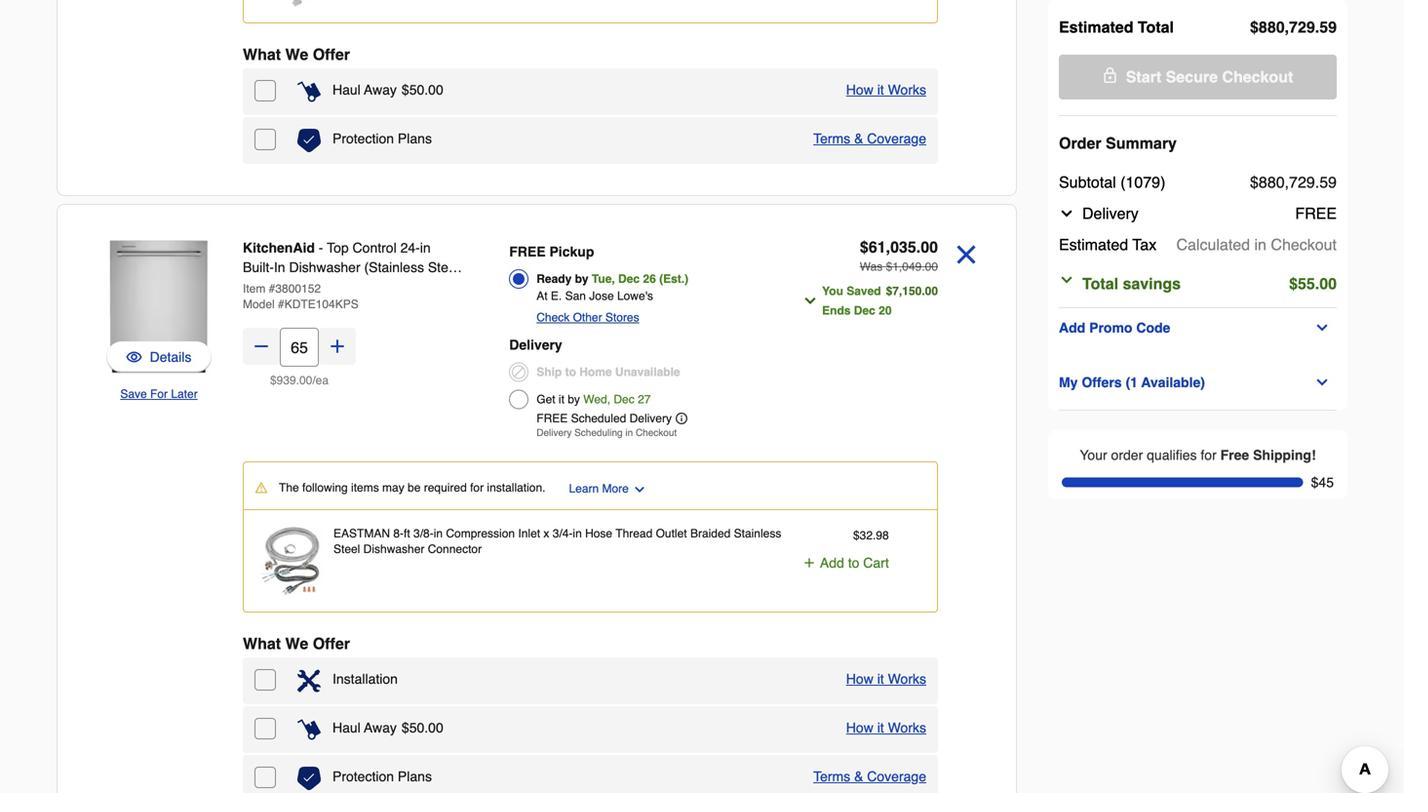 Task type: vqa. For each thing, say whether or not it's contained in the screenshot.
Start Secure Checkout's Checkout
yes



Task type: describe. For each thing, give the bounding box(es) containing it.
ready by tue, dec 26 (est.)
[[537, 272, 689, 286]]

coverage for the terms & coverage button associated with protection plan filled image
[[867, 131, 927, 146]]

steel inside 8-ft 3/8-in compression inlet x 3/4-in hose thread outlet braided stainless steel dishwasher connector
[[334, 542, 360, 556]]

plans for protection plan filled image
[[398, 131, 432, 146]]

total savings
[[1083, 275, 1181, 293]]

haul away $ 50 .00 for haul away filled image
[[333, 720, 444, 735]]

terms & coverage for the terms & coverage button associated with protection plan filled image
[[814, 131, 927, 146]]

& for the terms & coverage button associated with protection plan filled image
[[855, 131, 864, 146]]

8-
[[393, 527, 404, 540]]

1,049
[[893, 260, 922, 274]]

scheduling
[[575, 427, 623, 438]]

$ right the "was"
[[886, 260, 893, 274]]

protection plan filled image
[[297, 767, 321, 790]]

works for terms & coverage
[[888, 82, 927, 98]]

more
[[602, 482, 629, 496]]

Stepper number input field with increment and decrement buttons number field
[[280, 328, 319, 367]]

dishwasher inside top control 24-in built-in dishwasher (stainless steel with printshield finish), 47-dba
[[289, 259, 361, 275]]

26
[[643, 272, 656, 286]]

terms for the terms & coverage button associated with protection plan filled image
[[814, 131, 851, 146]]

1 horizontal spatial total
[[1138, 18, 1174, 36]]

1 vertical spatial by
[[568, 393, 580, 406]]

check other stores button
[[537, 308, 639, 327]]

free
[[1221, 447, 1250, 463]]

free for free
[[1296, 204, 1337, 222]]

terms & coverage button for protection plan filled image
[[814, 129, 927, 148]]

$ right haul away filled icon
[[402, 82, 409, 98]]

it inside option group
[[559, 393, 565, 406]]

$ down calculated in checkout
[[1290, 275, 1298, 293]]

plans for protection plan filled icon
[[398, 769, 432, 784]]

what for installation
[[243, 634, 281, 653]]

0 vertical spatial chevron down image
[[1059, 272, 1075, 288]]

$ up calculated in checkout
[[1250, 173, 1259, 191]]

in right calculated
[[1255, 236, 1267, 254]]

(1079)
[[1121, 173, 1166, 191]]

880,729 for estimated total
[[1259, 18, 1316, 36]]

3 how it works from the top
[[846, 720, 927, 735]]

50 for haul away filled icon
[[409, 82, 425, 98]]

how it works button for works
[[846, 669, 927, 689]]

available)
[[1142, 375, 1206, 390]]

tue,
[[592, 272, 615, 286]]

order
[[1112, 447, 1143, 463]]

save
[[120, 387, 147, 401]]

order
[[1059, 134, 1102, 152]]

7,150
[[893, 284, 922, 298]]

following
[[302, 481, 348, 495]]

your
[[1080, 447, 1108, 463]]

estimated total
[[1059, 18, 1174, 36]]

get
[[537, 393, 556, 406]]

it for how it works button corresponding to coverage
[[878, 82, 884, 98]]

dba
[[407, 279, 433, 295]]

away for haul away filled icon
[[364, 82, 397, 98]]

how it works for coverage
[[846, 82, 927, 98]]

dishwasher inside 8-ft 3/8-in compression inlet x 3/4-in hose thread outlet braided stainless steel dishwasher connector
[[364, 542, 425, 556]]

protection for protection plan filled image
[[333, 131, 394, 146]]

installation.
[[487, 481, 546, 495]]

terms for protection plan filled icon the terms & coverage button
[[814, 769, 851, 784]]

.00 inside you saved $ 7,150 .00 ends dec 20
[[922, 284, 938, 298]]

in down free scheduled delivery
[[626, 427, 633, 438]]

$ inside you saved $ 7,150 .00 ends dec 20
[[886, 284, 893, 298]]

eastman
[[334, 527, 390, 540]]

0 horizontal spatial for
[[470, 481, 484, 495]]

san
[[565, 289, 586, 303]]

haul away $ 50 .00 for haul away filled icon
[[333, 82, 444, 98]]

ft
[[404, 527, 410, 540]]

check
[[537, 311, 570, 324]]

calculated
[[1177, 236, 1251, 254]]

required
[[424, 481, 467, 495]]

savings
[[1123, 275, 1181, 293]]

unavailable
[[615, 365, 680, 379]]

what we offer for installation
[[243, 634, 350, 653]]

add to cart
[[820, 555, 889, 571]]

it for how it works button corresponding to works
[[878, 671, 884, 687]]

haul for haul away filled image
[[333, 720, 361, 735]]

items
[[351, 481, 379, 495]]

tax
[[1133, 236, 1157, 254]]

item
[[243, 282, 266, 296]]

in left hose
[[573, 527, 582, 540]]

top
[[327, 240, 349, 256]]

qualifies
[[1147, 447, 1197, 463]]

6-ft 3-prong gray range appliance power cord image
[[256, 0, 326, 7]]

how for terms
[[846, 82, 874, 98]]

braided
[[691, 527, 731, 540]]

learn
[[569, 482, 599, 496]]

/ea
[[312, 374, 329, 387]]

$ 880,729 . 59 for (1079)
[[1250, 173, 1337, 191]]

ship
[[537, 365, 562, 379]]

wed,
[[584, 393, 611, 406]]

details
[[150, 349, 192, 365]]

protection plan filled image
[[297, 129, 321, 152]]

inlet
[[518, 527, 540, 540]]

control
[[353, 240, 397, 256]]

my offers (1 available) link
[[1059, 371, 1337, 394]]

be
[[408, 481, 421, 495]]

stores
[[606, 311, 639, 324]]

to for ship
[[565, 365, 576, 379]]

delivery down get in the left of the page
[[537, 427, 572, 438]]

learn more
[[569, 482, 629, 496]]

0 vertical spatial plus image
[[328, 337, 347, 356]]

secure image
[[1103, 67, 1118, 83]]

promo
[[1090, 320, 1133, 336]]

8-ft 3/8-in compression inlet x 3/4-in hose thread outlet braided stainless steel dishwasher connector image
[[256, 526, 326, 596]]

ship to home unavailable
[[537, 365, 680, 379]]

summary
[[1106, 134, 1177, 152]]

quickview image
[[126, 347, 142, 367]]

estimated for estimated tax
[[1059, 236, 1129, 254]]

checkout inside option group
[[636, 427, 677, 438]]

protection plans for protection plan filled icon
[[333, 769, 432, 784]]

2 vertical spatial dec
[[614, 393, 635, 406]]

we for haul away
[[285, 45, 308, 63]]

cart
[[863, 555, 889, 571]]

-
[[319, 240, 323, 256]]

880,729 for subtotal (1079)
[[1259, 173, 1316, 191]]

#kdte104kps
[[278, 297, 359, 311]]

1 horizontal spatial for
[[1201, 447, 1217, 463]]

secure
[[1166, 68, 1218, 86]]

order summary
[[1059, 134, 1177, 152]]

haul away filled image
[[297, 80, 321, 103]]

terms & coverage button for protection plan filled icon
[[814, 767, 927, 786]]

shipping!
[[1253, 447, 1316, 463]]

$ up the "was"
[[860, 238, 869, 256]]

for
[[150, 387, 168, 401]]

delivery down subtotal (1079) on the top
[[1083, 204, 1139, 222]]

the
[[279, 481, 299, 495]]

1 vertical spatial chevron down image
[[803, 293, 818, 309]]

free for free pickup
[[509, 244, 546, 259]]

$ up start secure checkout
[[1250, 18, 1259, 36]]

in inside top control 24-in built-in dishwasher (stainless steel with printshield finish), 47-dba
[[420, 240, 431, 256]]

top control 24-in built-in dishwasher (stainless steel with printshield finish), 47-dba image
[[89, 236, 229, 377]]

pickup
[[550, 244, 594, 259]]

haul for haul away filled icon
[[333, 82, 361, 98]]

59 for subtotal (1079)
[[1320, 173, 1337, 191]]

calculated in checkout
[[1177, 236, 1337, 254]]

kitchenaid
[[243, 240, 315, 256]]

saved
[[847, 284, 881, 298]]

scheduled
[[571, 412, 626, 425]]

my
[[1059, 375, 1078, 390]]



Task type: locate. For each thing, give the bounding box(es) containing it.
may
[[382, 481, 405, 495]]

option group
[[509, 238, 780, 444]]

0 vertical spatial away
[[364, 82, 397, 98]]

2 we from the top
[[285, 634, 308, 653]]

haul away $ 50 .00 right haul away filled icon
[[333, 82, 444, 98]]

we up assembly icon
[[285, 634, 308, 653]]

protection plans
[[333, 131, 432, 146], [333, 769, 432, 784]]

1 works from the top
[[888, 82, 927, 98]]

steel inside top control 24-in built-in dishwasher (stainless steel with printshield finish), 47-dba
[[428, 259, 459, 275]]

0 vertical spatial protection plans
[[333, 131, 432, 146]]

0 vertical spatial works
[[888, 82, 927, 98]]

plus image
[[328, 337, 347, 356], [803, 556, 816, 570]]

protection for protection plan filled icon
[[333, 769, 394, 784]]

1 vertical spatial protection plans
[[333, 769, 432, 784]]

my offers (1 available)
[[1059, 375, 1206, 390]]

it for third how it works button from the top of the page
[[878, 720, 884, 735]]

(1
[[1126, 375, 1138, 390]]

0 horizontal spatial add
[[820, 555, 845, 571]]

. for estimated total
[[1316, 18, 1320, 36]]

for right required
[[470, 481, 484, 495]]

coverage for protection plan filled icon the terms & coverage button
[[867, 769, 927, 784]]

3 how it works button from the top
[[846, 718, 927, 737]]

free pickup
[[509, 244, 594, 259]]

1 vertical spatial estimated
[[1059, 236, 1129, 254]]

away for haul away filled image
[[364, 720, 397, 735]]

free up ready
[[509, 244, 546, 259]]

0 vertical spatial what we offer
[[243, 45, 350, 63]]

chevron down image down subtotal
[[1059, 206, 1075, 221]]

estimated tax
[[1059, 236, 1157, 254]]

1 vertical spatial coverage
[[867, 769, 927, 784]]

save for later
[[120, 387, 198, 401]]

ends
[[822, 304, 851, 317]]

start secure checkout
[[1126, 68, 1294, 86]]

1 we from the top
[[285, 45, 308, 63]]

terms & coverage button
[[814, 129, 927, 148], [814, 767, 927, 786]]

1 vertical spatial dishwasher
[[364, 542, 425, 556]]

haul right haul away filled icon
[[333, 82, 361, 98]]

2 880,729 from the top
[[1259, 173, 1316, 191]]

0 vertical spatial $ 880,729 . 59
[[1250, 18, 1337, 36]]

checkout for calculated in checkout
[[1271, 236, 1337, 254]]

to inside add item to cart element
[[848, 555, 860, 571]]

what we offer up assembly icon
[[243, 634, 350, 653]]

1 what we offer from the top
[[243, 45, 350, 63]]

2 vertical spatial chevron down image
[[633, 483, 647, 496]]

47-
[[387, 279, 407, 295]]

add inside 'link'
[[1059, 320, 1086, 336]]

haul right haul away filled image
[[333, 720, 361, 735]]

0 vertical spatial total
[[1138, 18, 1174, 36]]

offer for haul away
[[313, 45, 350, 63]]

in up connector
[[434, 527, 443, 540]]

compression
[[446, 527, 515, 540]]

1 vertical spatial protection
[[333, 769, 394, 784]]

offer for installation
[[313, 634, 350, 653]]

0 vertical spatial terms
[[814, 131, 851, 146]]

$ 61,035 .00 was $ 1,049 .00
[[860, 238, 938, 274]]

1 vertical spatial what
[[243, 634, 281, 653]]

1 vertical spatial terms & coverage
[[814, 769, 927, 784]]

lowe's
[[617, 289, 653, 303]]

$ down minus icon
[[270, 374, 277, 387]]

chevron down image up shipping!
[[1315, 375, 1331, 390]]

0 vertical spatial terms & coverage
[[814, 131, 927, 146]]

steel up dba
[[428, 259, 459, 275]]

what down 8-ft 3/8-in compression inlet x 3/4-in hose thread outlet braided stainless steel dishwasher connector image
[[243, 634, 281, 653]]

how
[[846, 82, 874, 98], [846, 671, 874, 687], [846, 720, 874, 735]]

total up the start
[[1138, 18, 1174, 36]]

away down installation
[[364, 720, 397, 735]]

2 terms from the top
[[814, 769, 851, 784]]

checkout right secure
[[1223, 68, 1294, 86]]

protection plans right protection plan filled image
[[333, 131, 432, 146]]

1 horizontal spatial chevron down image
[[803, 293, 818, 309]]

dec up lowe's
[[618, 272, 640, 286]]

steel down eastman
[[334, 542, 360, 556]]

remove item image
[[950, 238, 983, 271]]

20
[[879, 304, 892, 317]]

1 horizontal spatial to
[[848, 555, 860, 571]]

$ 880,729 . 59 up calculated in checkout
[[1250, 173, 1337, 191]]

1 how it works from the top
[[846, 82, 927, 98]]

2 terms & coverage from the top
[[814, 769, 927, 784]]

free up calculated in checkout
[[1296, 204, 1337, 222]]

1 vertical spatial $ 880,729 . 59
[[1250, 173, 1337, 191]]

delivery
[[1083, 204, 1139, 222], [509, 337, 563, 353], [630, 412, 672, 425], [537, 427, 572, 438]]

plus image right stepper number input field with increment and decrement buttons number field
[[328, 337, 347, 356]]

checkout
[[1223, 68, 1294, 86], [1271, 236, 1337, 254], [636, 427, 677, 438]]

2 how from the top
[[846, 671, 874, 687]]

0 vertical spatial terms & coverage button
[[814, 129, 927, 148]]

0 vertical spatial 59
[[1320, 18, 1337, 36]]

1 vertical spatial &
[[855, 769, 864, 784]]

1 vertical spatial how
[[846, 671, 874, 687]]

2 horizontal spatial chevron down image
[[1059, 206, 1075, 221]]

the following items may be required for installation.
[[279, 481, 546, 495]]

1 50 from the top
[[409, 82, 425, 98]]

add for add to cart
[[820, 555, 845, 571]]

option group containing free pickup
[[509, 238, 780, 444]]

total down the "estimated tax"
[[1083, 275, 1119, 293]]

880,729 up calculated in checkout
[[1259, 173, 1316, 191]]

0 horizontal spatial dishwasher
[[289, 259, 361, 275]]

at
[[537, 289, 548, 303]]

outlet
[[656, 527, 687, 540]]

built-
[[243, 259, 274, 275]]

$45
[[1312, 475, 1334, 490]]

1 plans from the top
[[398, 131, 432, 146]]

1 vertical spatial works
[[888, 671, 927, 687]]

finish),
[[339, 279, 383, 295]]

2 vertical spatial free
[[537, 412, 568, 425]]

59 for estimated total
[[1320, 18, 1337, 36]]

1 59 from the top
[[1320, 18, 1337, 36]]

haul away $ 50 .00 down installation
[[333, 720, 444, 735]]

what for haul away
[[243, 45, 281, 63]]

1 vertical spatial away
[[364, 720, 397, 735]]

to for add
[[848, 555, 860, 571]]

24-
[[400, 240, 420, 256]]

add item to cart element
[[820, 553, 889, 573]]

#3800152
[[269, 282, 321, 296]]

by left wed,
[[568, 393, 580, 406]]

1 vertical spatial how it works button
[[846, 669, 927, 689]]

1 vertical spatial haul away $ 50 .00
[[333, 720, 444, 735]]

0 vertical spatial by
[[575, 272, 589, 286]]

you
[[822, 284, 844, 298]]

3 works from the top
[[888, 720, 927, 735]]

dishwasher down -
[[289, 259, 361, 275]]

delivery up ship
[[509, 337, 563, 353]]

add left promo
[[1059, 320, 1086, 336]]

1 vertical spatial to
[[848, 555, 860, 571]]

880,729 up start secure checkout
[[1259, 18, 1316, 36]]

50
[[409, 82, 425, 98], [409, 720, 425, 735]]

1 away from the top
[[364, 82, 397, 98]]

0 vertical spatial how
[[846, 82, 874, 98]]

0 vertical spatial to
[[565, 365, 576, 379]]

0 horizontal spatial plus image
[[328, 337, 347, 356]]

0 vertical spatial what
[[243, 45, 281, 63]]

1 vertical spatial we
[[285, 634, 308, 653]]

61,035
[[869, 238, 917, 256]]

0 vertical spatial steel
[[428, 259, 459, 275]]

dec left 27
[[614, 393, 635, 406]]

you saved $ 7,150 .00 ends dec 20
[[822, 284, 938, 317]]

0 vertical spatial add
[[1059, 320, 1086, 336]]

0 vertical spatial dec
[[618, 272, 640, 286]]

chevron down image inside add promo code 'link'
[[1315, 320, 1331, 336]]

what down '6-ft 3-prong gray range appliance power cord' "image" at the top left of page
[[243, 45, 281, 63]]

2 how it works button from the top
[[846, 669, 927, 689]]

e.
[[551, 289, 562, 303]]

8-ft 3/8-in compression inlet x 3/4-in hose thread outlet braided stainless steel dishwasher connector
[[334, 527, 782, 556]]

2 plans from the top
[[398, 769, 432, 784]]

1 vertical spatial plans
[[398, 769, 432, 784]]

warning image
[[256, 482, 267, 494]]

1 vertical spatial terms & coverage button
[[814, 767, 927, 786]]

1 horizontal spatial steel
[[428, 259, 459, 275]]

2 protection plans from the top
[[333, 769, 432, 784]]

away
[[364, 82, 397, 98], [364, 720, 397, 735]]

offer up assembly icon
[[313, 634, 350, 653]]

2 vertical spatial how it works
[[846, 720, 927, 735]]

by up san
[[575, 272, 589, 286]]

55
[[1298, 275, 1316, 293]]

to right ship
[[565, 365, 576, 379]]

1 horizontal spatial add
[[1059, 320, 1086, 336]]

$ left 98
[[853, 529, 860, 542]]

2 what from the top
[[243, 634, 281, 653]]

how it works button
[[846, 80, 927, 99], [846, 669, 927, 689], [846, 718, 927, 737]]

get it by wed, dec 27
[[537, 393, 651, 406]]

1 vertical spatial steel
[[334, 542, 360, 556]]

$ 880,729 . 59 up start secure checkout
[[1250, 18, 1337, 36]]

by
[[575, 272, 589, 286], [568, 393, 580, 406]]

free for free scheduled delivery
[[537, 412, 568, 425]]

2 protection from the top
[[333, 769, 394, 784]]

1 how it works button from the top
[[846, 80, 927, 99]]

1 what from the top
[[243, 45, 281, 63]]

chevron down image down the "estimated tax"
[[1059, 272, 1075, 288]]

haul away filled image
[[297, 718, 321, 741]]

checkout down info icon
[[636, 427, 677, 438]]

.00
[[425, 82, 444, 98], [917, 238, 938, 256], [922, 260, 938, 274], [1316, 275, 1337, 293], [922, 284, 938, 298], [296, 374, 312, 387], [425, 720, 444, 735]]

thread
[[616, 527, 653, 540]]

delivery down 27
[[630, 412, 672, 425]]

we
[[285, 45, 308, 63], [285, 634, 308, 653]]

1 horizontal spatial dishwasher
[[364, 542, 425, 556]]

was
[[860, 260, 883, 274]]

2 terms & coverage button from the top
[[814, 767, 927, 786]]

how it works button for coverage
[[846, 80, 927, 99]]

(stainless
[[364, 259, 424, 275]]

$ 880,729 . 59 for total
[[1250, 18, 1337, 36]]

what we offer up haul away filled icon
[[243, 45, 350, 63]]

1 terms & coverage from the top
[[814, 131, 927, 146]]

$ up 20
[[886, 284, 893, 298]]

protection plans right protection plan filled icon
[[333, 769, 432, 784]]

away right haul away filled icon
[[364, 82, 397, 98]]

in
[[274, 259, 285, 275]]

chevron down image inside the my offers (1 available) link
[[1315, 375, 1331, 390]]

add
[[1059, 320, 1086, 336], [820, 555, 845, 571]]

1 & from the top
[[855, 131, 864, 146]]

0 vertical spatial .
[[1316, 18, 1320, 36]]

2 vertical spatial .
[[873, 529, 876, 542]]

0 horizontal spatial to
[[565, 365, 576, 379]]

to left cart
[[848, 555, 860, 571]]

offer up haul away filled icon
[[313, 45, 350, 63]]

estimated for estimated total
[[1059, 18, 1134, 36]]

1 vertical spatial chevron down image
[[1315, 320, 1331, 336]]

to inside option group
[[565, 365, 576, 379]]

checkout inside button
[[1223, 68, 1294, 86]]

printshield
[[271, 279, 335, 295]]

2 works from the top
[[888, 671, 927, 687]]

x
[[544, 527, 550, 540]]

0 vertical spatial &
[[855, 131, 864, 146]]

0 vertical spatial haul away $ 50 .00
[[333, 82, 444, 98]]

1 vertical spatial .
[[1316, 173, 1320, 191]]

1 vertical spatial plus image
[[803, 556, 816, 570]]

2 how it works from the top
[[846, 671, 927, 687]]

50 for haul away filled image
[[409, 720, 425, 735]]

works
[[888, 82, 927, 98], [888, 671, 927, 687], [888, 720, 927, 735]]

kitchenaid -
[[243, 240, 327, 256]]

to
[[565, 365, 576, 379], [848, 555, 860, 571]]

estimated
[[1059, 18, 1134, 36], [1059, 236, 1129, 254]]

0 vertical spatial 880,729
[[1259, 18, 1316, 36]]

0 vertical spatial haul
[[333, 82, 361, 98]]

1 vertical spatial 880,729
[[1259, 173, 1316, 191]]

0 vertical spatial we
[[285, 45, 308, 63]]

2 50 from the top
[[409, 720, 425, 735]]

0 vertical spatial protection
[[333, 131, 394, 146]]

chevron down image right more
[[633, 483, 647, 496]]

assembly image
[[297, 669, 321, 693]]

0 horizontal spatial chevron down image
[[633, 483, 647, 496]]

2 haul from the top
[[333, 720, 361, 735]]

free scheduled delivery
[[537, 412, 672, 425]]

chevron down image down $ 55 .00
[[1315, 320, 1331, 336]]

it
[[878, 82, 884, 98], [559, 393, 565, 406], [878, 671, 884, 687], [878, 720, 884, 735]]

free down get in the left of the page
[[537, 412, 568, 425]]

1 how from the top
[[846, 82, 874, 98]]

1 horizontal spatial plus image
[[803, 556, 816, 570]]

2 vertical spatial checkout
[[636, 427, 677, 438]]

model
[[243, 297, 275, 311]]

how for how
[[846, 671, 874, 687]]

0 horizontal spatial steel
[[334, 542, 360, 556]]

ready
[[537, 272, 572, 286]]

dec
[[618, 272, 640, 286], [854, 304, 876, 317], [614, 393, 635, 406]]

1 vertical spatial 59
[[1320, 173, 1337, 191]]

terms & coverage for protection plan filled icon the terms & coverage button
[[814, 769, 927, 784]]

dec down saved
[[854, 304, 876, 317]]

0 horizontal spatial total
[[1083, 275, 1119, 293]]

chevron down image
[[1059, 206, 1075, 221], [803, 293, 818, 309], [633, 483, 647, 496]]

chevron down image for add promo code
[[1315, 320, 1331, 336]]

estimated up secure icon
[[1059, 18, 1134, 36]]

how it works
[[846, 82, 927, 98], [846, 671, 927, 687], [846, 720, 927, 735]]

we up haul away filled icon
[[285, 45, 308, 63]]

$ right haul away filled image
[[402, 720, 409, 735]]

plus image left add to cart
[[803, 556, 816, 570]]

add left cart
[[820, 555, 845, 571]]

2 what we offer from the top
[[243, 634, 350, 653]]

2 estimated from the top
[[1059, 236, 1129, 254]]

what we offer for haul away
[[243, 45, 350, 63]]

how it works for works
[[846, 671, 927, 687]]

protection plans for protection plan filled image
[[333, 131, 432, 146]]

1 880,729 from the top
[[1259, 18, 1316, 36]]

add for add promo code
[[1059, 320, 1086, 336]]

1 $ 880,729 . 59 from the top
[[1250, 18, 1337, 36]]

works for how it works
[[888, 671, 927, 687]]

$
[[1250, 18, 1259, 36], [402, 82, 409, 98], [1250, 173, 1259, 191], [860, 238, 869, 256], [886, 260, 893, 274], [1290, 275, 1298, 293], [886, 284, 893, 298], [270, 374, 277, 387], [853, 529, 860, 542], [402, 720, 409, 735]]

0 vertical spatial how it works button
[[846, 80, 927, 99]]

hose
[[585, 527, 613, 540]]

minus image
[[252, 337, 271, 356]]

3 how from the top
[[846, 720, 874, 735]]

1 vertical spatial haul
[[333, 720, 361, 735]]

jose
[[589, 289, 614, 303]]

27
[[638, 393, 651, 406]]

2 vertical spatial how it works button
[[846, 718, 927, 737]]

1 vertical spatial checkout
[[1271, 236, 1337, 254]]

2 & from the top
[[855, 769, 864, 784]]

add promo code
[[1059, 320, 1171, 336]]

1 vertical spatial for
[[470, 481, 484, 495]]

0 vertical spatial free
[[1296, 204, 1337, 222]]

0 vertical spatial for
[[1201, 447, 1217, 463]]

3/8-
[[414, 527, 434, 540]]

total
[[1138, 18, 1174, 36], [1083, 275, 1119, 293]]

1 vertical spatial 50
[[409, 720, 425, 735]]

checkout up 55
[[1271, 236, 1337, 254]]

dec inside you saved $ 7,150 .00 ends dec 20
[[854, 304, 876, 317]]

for left 'free'
[[1201, 447, 1217, 463]]

1 haul away $ 50 .00 from the top
[[333, 82, 444, 98]]

0 vertical spatial plans
[[398, 131, 432, 146]]

checkout for start secure checkout
[[1223, 68, 1294, 86]]

chevron down image
[[1059, 272, 1075, 288], [1315, 320, 1331, 336], [1315, 375, 1331, 390]]

1 protection plans from the top
[[333, 131, 432, 146]]

we for installation
[[285, 634, 308, 653]]

what
[[243, 45, 281, 63], [243, 634, 281, 653]]

1 estimated from the top
[[1059, 18, 1134, 36]]

steel
[[428, 259, 459, 275], [334, 542, 360, 556]]

1 vertical spatial how it works
[[846, 671, 927, 687]]

0 vertical spatial how it works
[[846, 82, 927, 98]]

2 vertical spatial chevron down image
[[1315, 375, 1331, 390]]

1 haul from the top
[[333, 82, 361, 98]]

add promo code link
[[1059, 316, 1337, 339]]

in up (stainless
[[420, 240, 431, 256]]

2 coverage from the top
[[867, 769, 927, 784]]

chevron down image for my offers (1 available)
[[1315, 375, 1331, 390]]

1 terms from the top
[[814, 131, 851, 146]]

1 vertical spatial what we offer
[[243, 634, 350, 653]]

2 $ 880,729 . 59 from the top
[[1250, 173, 1337, 191]]

0 vertical spatial checkout
[[1223, 68, 1294, 86]]

1 terms & coverage button from the top
[[814, 129, 927, 148]]

0 vertical spatial offer
[[313, 45, 350, 63]]

estimated left the tax
[[1059, 236, 1129, 254]]

dishwasher down 8-
[[364, 542, 425, 556]]

& for protection plan filled icon the terms & coverage button
[[855, 769, 864, 784]]

stainless
[[734, 527, 782, 540]]

info image
[[676, 413, 688, 424]]

939
[[277, 374, 296, 387]]

1 vertical spatial offer
[[313, 634, 350, 653]]

chevron down image left you
[[803, 293, 818, 309]]

delivery scheduling in checkout
[[537, 427, 677, 438]]

2 offer from the top
[[313, 634, 350, 653]]

start
[[1126, 68, 1162, 86]]

0 vertical spatial 50
[[409, 82, 425, 98]]

haul
[[333, 82, 361, 98], [333, 720, 361, 735]]

block image
[[509, 362, 529, 382]]

1 vertical spatial terms
[[814, 769, 851, 784]]

coverage
[[867, 131, 927, 146], [867, 769, 927, 784]]

protection right protection plan filled image
[[333, 131, 394, 146]]

protection right protection plan filled icon
[[333, 769, 394, 784]]

haul away $ 50 .00
[[333, 82, 444, 98], [333, 720, 444, 735]]

59
[[1320, 18, 1337, 36], [1320, 173, 1337, 191]]

0 vertical spatial estimated
[[1059, 18, 1134, 36]]

1 coverage from the top
[[867, 131, 927, 146]]

1 vertical spatial total
[[1083, 275, 1119, 293]]

1 vertical spatial add
[[820, 555, 845, 571]]

1 vertical spatial dec
[[854, 304, 876, 317]]

2 vertical spatial how
[[846, 720, 874, 735]]

1 offer from the top
[[313, 45, 350, 63]]

. for subtotal (1079)
[[1316, 173, 1320, 191]]

2 haul away $ 50 .00 from the top
[[333, 720, 444, 735]]

2 59 from the top
[[1320, 173, 1337, 191]]

2 away from the top
[[364, 720, 397, 735]]

dishwasher
[[289, 259, 361, 275], [364, 542, 425, 556]]

0 vertical spatial chevron down image
[[1059, 206, 1075, 221]]

1 protection from the top
[[333, 131, 394, 146]]

2 vertical spatial works
[[888, 720, 927, 735]]



